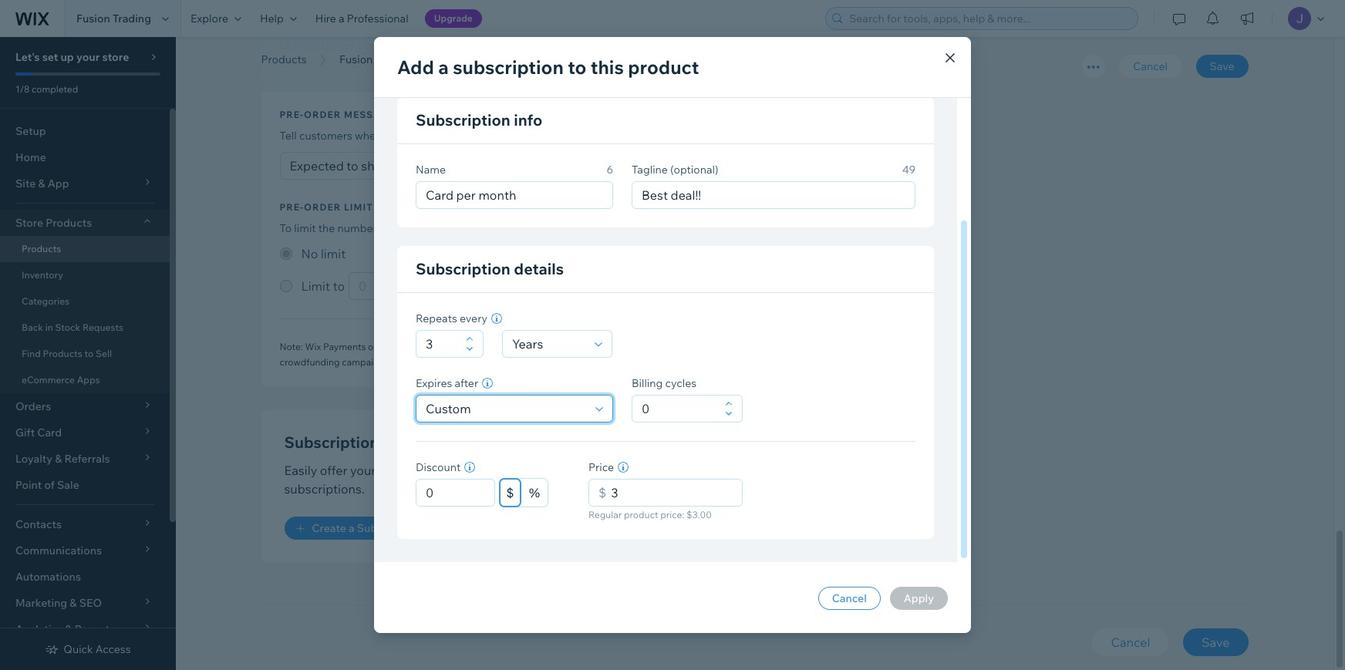 Task type: describe. For each thing, give the bounding box(es) containing it.
shipped
[[482, 129, 523, 143]]

ecommerce
[[22, 374, 75, 386]]

product left the price:
[[624, 509, 658, 521]]

tell
[[280, 129, 297, 143]]

0 horizontal spatial the
[[318, 222, 335, 236]]

note: wix payments only supports pre-orders when the products are delivered within 12 months of the purchase date, and are not part of a crowdfunding campaign.
[[280, 341, 871, 368]]

1 vertical spatial cancel
[[832, 592, 867, 605]]

out
[[640, 37, 659, 53]]

of inside sidebar element
[[44, 478, 55, 492]]

customers for when
[[299, 129, 352, 143]]

for
[[469, 222, 483, 236]]

product down out
[[628, 56, 699, 79]]

quick access
[[63, 642, 131, 656]]

sidebar element
[[0, 37, 176, 670]]

billing
[[632, 376, 663, 390]]

2 horizontal spatial the
[[703, 341, 717, 353]]

not
[[819, 341, 833, 353]]

12
[[646, 341, 655, 353]]

pre- for to limit the number of items available for pre-order, start tracking this product's inventory.
[[280, 202, 304, 213]]

supports
[[388, 341, 427, 353]]

after
[[455, 376, 478, 390]]

$ inside "button"
[[507, 486, 514, 500]]

and
[[785, 341, 801, 353]]

professional
[[347, 12, 409, 25]]

product's
[[628, 222, 675, 236]]

to inside sidebar element
[[84, 348, 94, 359]]

to limit the number of items available for pre-order, start tracking this product's inventory. learn how
[[280, 222, 781, 236]]

basis
[[516, 463, 545, 479]]

sell
[[96, 348, 112, 359]]

of right the 'part'
[[855, 341, 864, 353]]

stock.
[[676, 37, 710, 53]]

subscription for subscription details
[[416, 259, 510, 278]]

items
[[392, 222, 420, 236]]

delivered.
[[538, 129, 588, 143]]

0 vertical spatial save button
[[1196, 55, 1248, 78]]

fusion for fusion toy
[[339, 52, 373, 66]]

let's
[[15, 50, 40, 64]]

subscription for subscription info
[[416, 110, 510, 130]]

expires
[[416, 376, 452, 390]]

easily
[[284, 463, 317, 479]]

only
[[368, 341, 386, 353]]

0 vertical spatial to
[[568, 56, 586, 79]]

your inside sidebar element
[[76, 50, 100, 64]]

with
[[548, 463, 573, 479]]

0 horizontal spatial products link
[[0, 236, 170, 262]]

access
[[95, 642, 131, 656]]

or for released
[[572, 37, 584, 53]]

name
[[416, 163, 446, 177]]

product left will
[[405, 129, 445, 143]]

tagline
[[632, 163, 668, 177]]

pre- inside let customers buy this product before it's released or when it's out of stock. learn about pre-order
[[351, 56, 375, 71]]

details
[[514, 259, 564, 278]]

expires after
[[416, 376, 478, 390]]

pre- inside note: wix payments only supports pre-orders when the products are delivered within 12 months of the purchase date, and are not part of a crowdfunding campaign.
[[429, 341, 447, 353]]

1/8
[[15, 83, 30, 95]]

completed
[[32, 83, 78, 95]]

subscription
[[453, 56, 564, 79]]

trading
[[113, 12, 151, 25]]

$ button
[[500, 479, 521, 507]]

ecommerce apps link
[[0, 367, 170, 393]]

1 vertical spatial save button
[[1183, 629, 1248, 657]]

0 vertical spatial limit
[[344, 202, 373, 213]]

start
[[537, 222, 561, 236]]

1 horizontal spatial the
[[502, 341, 516, 353]]

discount
[[416, 460, 461, 474]]

find
[[22, 348, 41, 359]]

first time_stores_subsciptions and reccuring orders_calender and box copy image
[[719, 448, 885, 526]]

set
[[42, 50, 58, 64]]

subscriptions
[[284, 433, 387, 452]]

pre-order limit
[[280, 202, 373, 213]]

0 vertical spatial cancel button
[[1119, 55, 1182, 78]]

how
[[760, 222, 781, 236]]

a inside note: wix payments only supports pre-orders when the products are delivered within 12 months of the purchase date, and are not part of a crowdfunding campaign.
[[866, 341, 871, 353]]

note:
[[280, 341, 303, 353]]

49
[[902, 163, 916, 177]]

sale
[[57, 478, 79, 492]]

about
[[315, 56, 349, 71]]

billing cycles
[[632, 376, 697, 390]]

1 0 number field from the left
[[421, 480, 490, 506]]

number
[[337, 222, 377, 236]]

when inside let customers buy this product before it's released or when it's out of stock. learn about pre-order
[[587, 37, 618, 53]]

your inside easily offer your products on a recurring basis with subscriptions.
[[350, 463, 376, 479]]

inventory.
[[678, 222, 727, 236]]

ecommerce apps
[[22, 374, 100, 386]]

customers for buy
[[301, 37, 361, 53]]

1 vertical spatial cancel button
[[818, 587, 881, 610]]

upgrade
[[434, 12, 473, 24]]

back in stock requests
[[22, 322, 123, 333]]

a for professional
[[339, 12, 345, 25]]

a for subscription
[[349, 522, 355, 536]]

Tell customers when this product will be shipped or delivered. field
[[285, 153, 884, 179]]

help button
[[251, 0, 306, 37]]

1 are from the left
[[560, 341, 573, 353]]

this inside let customers buy this product before it's released or when it's out of stock. learn about pre-order
[[389, 37, 410, 53]]

wix
[[305, 341, 321, 353]]

order inside let customers buy this product before it's released or when it's out of stock. learn about pre-order
[[375, 56, 406, 71]]

upgrade button
[[425, 9, 482, 28]]

products inside note: wix payments only supports pre-orders when the products are delivered within 12 months of the purchase date, and are not part of a crowdfunding campaign.
[[519, 341, 557, 353]]

within
[[618, 341, 644, 353]]

before
[[461, 37, 499, 53]]

help
[[260, 12, 284, 25]]

every
[[460, 312, 487, 325]]

store products
[[15, 216, 92, 230]]

setup
[[15, 124, 46, 138]]

order for to limit the number of items available for pre-order, start tracking this product's inventory.
[[304, 202, 341, 213]]

create a subscription
[[312, 522, 422, 536]]

back in stock requests link
[[0, 315, 170, 341]]

subscriptions form
[[176, 0, 1345, 670]]

repeats
[[416, 312, 457, 325]]

subscription info
[[416, 110, 542, 130]]

1/8 completed
[[15, 83, 78, 95]]

order for tell customers when this product will be shipped or delivered.
[[304, 109, 341, 121]]

price
[[588, 460, 614, 474]]

products up inventory
[[22, 243, 61, 255]]

regular product price: $3.00
[[588, 509, 712, 521]]

or for shipped
[[525, 129, 536, 143]]



Task type: locate. For each thing, give the bounding box(es) containing it.
create a subscription button
[[284, 517, 436, 540]]

up
[[61, 50, 74, 64]]

0 vertical spatial pre-
[[351, 56, 375, 71]]

when right orders
[[477, 341, 500, 353]]

0 number field up the price:
[[606, 480, 737, 506]]

0 horizontal spatial limit
[[294, 222, 316, 236]]

your right offer
[[350, 463, 376, 479]]

1 horizontal spatial products
[[519, 341, 557, 353]]

fusion for fusion trading
[[76, 12, 110, 25]]

1 vertical spatial products link
[[0, 236, 170, 262]]

select field down after
[[421, 396, 591, 422]]

order,
[[506, 222, 535, 236]]

a inside button
[[349, 522, 355, 536]]

2 horizontal spatial pre-
[[485, 222, 506, 236]]

cycles
[[665, 376, 697, 390]]

product up add
[[413, 37, 458, 53]]

of right months
[[692, 341, 701, 353]]

0 number field
[[421, 480, 490, 506], [606, 480, 737, 506]]

Select field
[[508, 331, 590, 357], [421, 396, 591, 422]]

the
[[318, 222, 335, 236], [502, 341, 516, 353], [703, 341, 717, 353]]

0 horizontal spatial products
[[379, 463, 431, 479]]

0 horizontal spatial your
[[76, 50, 100, 64]]

1 vertical spatial pre-
[[485, 222, 506, 236]]

products inside subscriptions form
[[261, 52, 307, 66]]

0 horizontal spatial it's
[[502, 37, 517, 53]]

0 horizontal spatial when
[[355, 129, 382, 143]]

a right create
[[349, 522, 355, 536]]

available
[[422, 222, 466, 236]]

1 vertical spatial products
[[379, 463, 431, 479]]

pre- for tell customers when this product will be shipped or delivered.
[[280, 109, 304, 121]]

products inside easily offer your products on a recurring basis with subscriptions.
[[379, 463, 431, 479]]

tagline (optional)
[[632, 163, 719, 177]]

to left sell
[[84, 348, 94, 359]]

product inside let customers buy this product before it's released or when it's out of stock. learn about pre-order
[[413, 37, 458, 53]]

1 horizontal spatial $
[[599, 485, 606, 501]]

0 horizontal spatial pre-
[[351, 56, 375, 71]]

0 vertical spatial pre-
[[280, 109, 304, 121]]

home
[[15, 150, 46, 164]]

setup link
[[0, 118, 170, 144]]

fusion inside subscriptions form
[[339, 52, 373, 66]]

create
[[312, 522, 346, 536]]

the down pre-order limit
[[318, 222, 335, 236]]

0 horizontal spatial or
[[525, 129, 536, 143]]

0 vertical spatial or
[[572, 37, 584, 53]]

0 horizontal spatial are
[[560, 341, 573, 353]]

0 vertical spatial fusion
[[76, 12, 110, 25]]

0 vertical spatial products
[[519, 341, 557, 353]]

hire
[[315, 12, 336, 25]]

info
[[514, 110, 542, 130]]

it's left out
[[621, 37, 637, 53]]

fusion left toy
[[339, 52, 373, 66]]

your right up
[[76, 50, 100, 64]]

buy
[[364, 37, 386, 53]]

0 vertical spatial when
[[587, 37, 618, 53]]

pre- up tell
[[280, 109, 304, 121]]

1 horizontal spatial 0 number field
[[606, 480, 737, 506]]

apps
[[77, 374, 100, 386]]

will
[[448, 129, 464, 143]]

2 vertical spatial when
[[477, 341, 500, 353]]

a
[[339, 12, 345, 25], [438, 56, 449, 79], [866, 341, 871, 353], [451, 463, 458, 479], [349, 522, 355, 536]]

1 vertical spatial subscription
[[416, 259, 510, 278]]

purchase
[[719, 341, 759, 353]]

subscription inside button
[[357, 522, 422, 536]]

0 vertical spatial subscription
[[416, 110, 510, 130]]

select field down details on the left top
[[508, 331, 590, 357]]

learn left how
[[729, 222, 757, 236]]

crowdfunding
[[280, 357, 340, 368]]

are
[[560, 341, 573, 353], [803, 341, 817, 353]]

products link
[[253, 52, 314, 67], [0, 236, 170, 262]]

when down message
[[355, 129, 382, 143]]

it's up subscription
[[502, 37, 517, 53]]

1 vertical spatial fusion
[[339, 52, 373, 66]]

None text field
[[421, 331, 461, 357], [637, 396, 720, 422], [421, 331, 461, 357], [637, 396, 720, 422]]

fusion left trading
[[76, 12, 110, 25]]

order up the number
[[304, 202, 341, 213]]

learn inside let customers buy this product before it's released or when it's out of stock. learn about pre-order
[[280, 56, 312, 71]]

order down buy on the top left of the page
[[375, 56, 406, 71]]

products left the delivered
[[519, 341, 557, 353]]

or right the shipped
[[525, 129, 536, 143]]

1 horizontal spatial learn
[[729, 222, 757, 236]]

explore
[[191, 12, 228, 25]]

0 horizontal spatial 0 number field
[[421, 480, 490, 506]]

be
[[467, 129, 480, 143]]

learn
[[280, 56, 312, 71], [729, 222, 757, 236]]

pre- down repeats
[[429, 341, 447, 353]]

$ up regular
[[599, 485, 606, 501]]

or right the released
[[572, 37, 584, 53]]

cancel for the top cancel button
[[1133, 59, 1168, 73]]

are left the delivered
[[560, 341, 573, 353]]

1 vertical spatial customers
[[299, 129, 352, 143]]

1 pre- from the top
[[280, 109, 304, 121]]

of inside let customers buy this product before it's released or when it's out of stock. learn about pre-order
[[662, 37, 673, 53]]

of left sale
[[44, 478, 55, 492]]

pre- up to
[[280, 202, 304, 213]]

of right out
[[662, 37, 673, 53]]

pre-order message
[[280, 109, 395, 121]]

1 horizontal spatial it's
[[621, 37, 637, 53]]

let customers buy this product before it's released or when it's out of stock. learn about pre-order
[[280, 37, 710, 71]]

products link down help "button"
[[253, 52, 314, 67]]

0 vertical spatial cancel
[[1133, 59, 1168, 73]]

products left on
[[379, 463, 431, 479]]

products
[[519, 341, 557, 353], [379, 463, 431, 479]]

1 horizontal spatial fusion
[[339, 52, 373, 66]]

message
[[344, 109, 395, 121]]

2 it's from the left
[[621, 37, 637, 53]]

learn down let
[[280, 56, 312, 71]]

products up 'ecommerce apps'
[[43, 348, 82, 359]]

6
[[607, 163, 613, 177]]

campaign.
[[342, 357, 387, 368]]

0 vertical spatial your
[[76, 50, 100, 64]]

requests
[[83, 322, 123, 333]]

pre-
[[351, 56, 375, 71], [485, 222, 506, 236], [429, 341, 447, 353]]

0 horizontal spatial to
[[84, 348, 94, 359]]

limit up the number
[[344, 202, 373, 213]]

1 horizontal spatial limit
[[344, 202, 373, 213]]

save for bottom save button
[[1202, 635, 1230, 651]]

% button
[[521, 479, 548, 507]]

2 vertical spatial cancel
[[1111, 635, 1150, 651]]

1 vertical spatial or
[[525, 129, 536, 143]]

this
[[389, 37, 410, 53], [591, 56, 624, 79], [384, 129, 403, 143], [607, 222, 625, 236]]

store
[[15, 216, 43, 230]]

1 vertical spatial pre-
[[280, 202, 304, 213]]

$3.00
[[686, 509, 712, 521]]

subscriptions.
[[284, 482, 365, 497]]

2 vertical spatial subscription
[[357, 522, 422, 536]]

hire a professional
[[315, 12, 409, 25]]

a right hire
[[339, 12, 345, 25]]

fusion
[[76, 12, 110, 25], [339, 52, 373, 66]]

0 vertical spatial learn
[[280, 56, 312, 71]]

the right orders
[[502, 341, 516, 353]]

0 vertical spatial products link
[[253, 52, 314, 67]]

products link inside subscriptions form
[[253, 52, 314, 67]]

1 vertical spatial select field
[[421, 396, 591, 422]]

0 vertical spatial select field
[[508, 331, 590, 357]]

back
[[22, 322, 43, 333]]

option group
[[280, 245, 889, 300]]

$ left %
[[507, 486, 514, 500]]

part
[[836, 341, 853, 353]]

of left items
[[379, 222, 390, 236]]

0 number field down on
[[421, 480, 490, 506]]

it's
[[502, 37, 517, 53], [621, 37, 637, 53]]

2 vertical spatial order
[[304, 202, 341, 213]]

payments
[[323, 341, 366, 353]]

1 vertical spatial save
[[1202, 635, 1230, 651]]

offer
[[320, 463, 347, 479]]

2 vertical spatial cancel button
[[1092, 629, 1169, 657]]

e.g., Subscribe & save 15% field
[[637, 182, 910, 208]]

when left out
[[587, 37, 618, 53]]

2 are from the left
[[803, 341, 817, 353]]

0 vertical spatial order
[[375, 56, 406, 71]]

categories
[[22, 295, 70, 307]]

products link down the store products
[[0, 236, 170, 262]]

1 horizontal spatial or
[[572, 37, 584, 53]]

e.g., Coffee of the Month field
[[421, 182, 608, 208]]

add a subscription to this product
[[397, 56, 699, 79]]

0 horizontal spatial fusion
[[76, 12, 110, 25]]

limit right to
[[294, 222, 316, 236]]

inventory link
[[0, 262, 170, 288]]

date,
[[761, 341, 783, 353]]

1 it's from the left
[[502, 37, 517, 53]]

a right the 'part'
[[866, 341, 871, 353]]

a inside easily offer your products on a recurring basis with subscriptions.
[[451, 463, 458, 479]]

inventory
[[22, 269, 63, 281]]

cancel for the bottommost cancel button
[[1111, 635, 1150, 651]]

are left not
[[803, 341, 817, 353]]

1 vertical spatial your
[[350, 463, 376, 479]]

products inside popup button
[[46, 216, 92, 230]]

pre- left toy
[[351, 56, 375, 71]]

0 horizontal spatial learn
[[280, 56, 312, 71]]

recurring
[[460, 463, 513, 479]]

1 vertical spatial order
[[304, 109, 341, 121]]

find products to sell
[[22, 348, 112, 359]]

to
[[568, 56, 586, 79], [84, 348, 94, 359]]

1 horizontal spatial pre-
[[429, 341, 447, 353]]

2 0 number field from the left
[[606, 480, 737, 506]]

pre-
[[280, 109, 304, 121], [280, 202, 304, 213]]

or inside let customers buy this product before it's released or when it's out of stock. learn about pre-order
[[572, 37, 584, 53]]

add
[[397, 56, 434, 79]]

a right on
[[451, 463, 458, 479]]

0 horizontal spatial $
[[507, 486, 514, 500]]

products right store
[[46, 216, 92, 230]]

1 horizontal spatial products link
[[253, 52, 314, 67]]

2 vertical spatial pre-
[[429, 341, 447, 353]]

subscription details
[[416, 259, 564, 278]]

1 horizontal spatial your
[[350, 463, 376, 479]]

save for topmost save button
[[1210, 59, 1234, 73]]

point of sale link
[[0, 472, 170, 498]]

2 horizontal spatial when
[[587, 37, 618, 53]]

order left message
[[304, 109, 341, 121]]

0 vertical spatial save
[[1210, 59, 1234, 73]]

to down the released
[[568, 56, 586, 79]]

order
[[375, 56, 406, 71], [304, 109, 341, 121], [304, 202, 341, 213]]

customers up about
[[301, 37, 361, 53]]

customers inside let customers buy this product before it's released or when it's out of stock. learn about pre-order
[[301, 37, 361, 53]]

1 horizontal spatial to
[[568, 56, 586, 79]]

save
[[1210, 59, 1234, 73], [1202, 635, 1230, 651]]

pre- right for
[[485, 222, 506, 236]]

store
[[102, 50, 129, 64]]

1 vertical spatial limit
[[294, 222, 316, 236]]

the left the purchase
[[703, 341, 717, 353]]

quick
[[63, 642, 93, 656]]

0 vertical spatial customers
[[301, 37, 361, 53]]

1 vertical spatial learn
[[729, 222, 757, 236]]

categories link
[[0, 288, 170, 315]]

customers
[[301, 37, 361, 53], [299, 129, 352, 143]]

2 pre- from the top
[[280, 202, 304, 213]]

automations
[[15, 570, 81, 584]]

1 horizontal spatial are
[[803, 341, 817, 353]]

learn how link
[[729, 222, 781, 236]]

Search for tools, apps, help & more... field
[[845, 8, 1133, 29]]

1 horizontal spatial when
[[477, 341, 500, 353]]

1 vertical spatial when
[[355, 129, 382, 143]]

1 vertical spatial to
[[84, 348, 94, 359]]

a right add
[[438, 56, 449, 79]]

when inside note: wix payments only supports pre-orders when the products are delivered within 12 months of the purchase date, and are not part of a crowdfunding campaign.
[[477, 341, 500, 353]]

option group inside subscriptions form
[[280, 245, 889, 300]]

products down help "button"
[[261, 52, 307, 66]]

toy
[[375, 52, 393, 66]]

a for subscription
[[438, 56, 449, 79]]

repeats every
[[416, 312, 487, 325]]

months
[[657, 341, 690, 353]]

customers down pre-order message
[[299, 129, 352, 143]]

point of sale
[[15, 478, 79, 492]]

regular
[[588, 509, 622, 521]]



Task type: vqa. For each thing, say whether or not it's contained in the screenshot.
AI Fitness Video Platform logo
no



